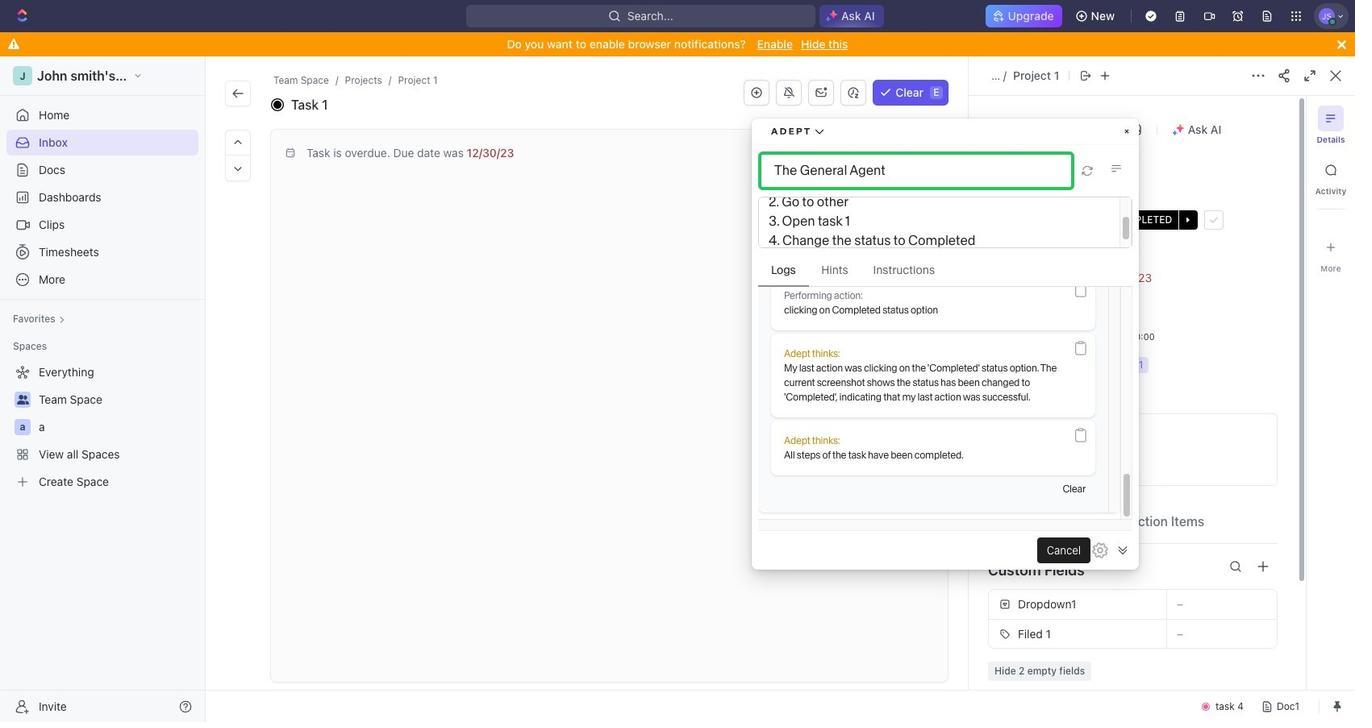 Task type: locate. For each thing, give the bounding box(es) containing it.
Edit task name text field
[[988, 154, 1278, 185]]

custom fields element
[[988, 590, 1278, 682]]

tree inside sidebar navigation
[[6, 360, 198, 495]]

tab list
[[988, 499, 1278, 545]]

tree
[[6, 360, 198, 495]]



Task type: describe. For each thing, give the bounding box(es) containing it.
john smith's workspace, , element
[[13, 66, 32, 86]]

user group image
[[17, 395, 29, 405]]

task sidebar navigation tab list
[[1313, 106, 1349, 681]]

a, , element
[[15, 420, 31, 436]]

sidebar navigation
[[0, 56, 209, 723]]



Task type: vqa. For each thing, say whether or not it's contained in the screenshot.
the John smith's Workspace, , element
yes



